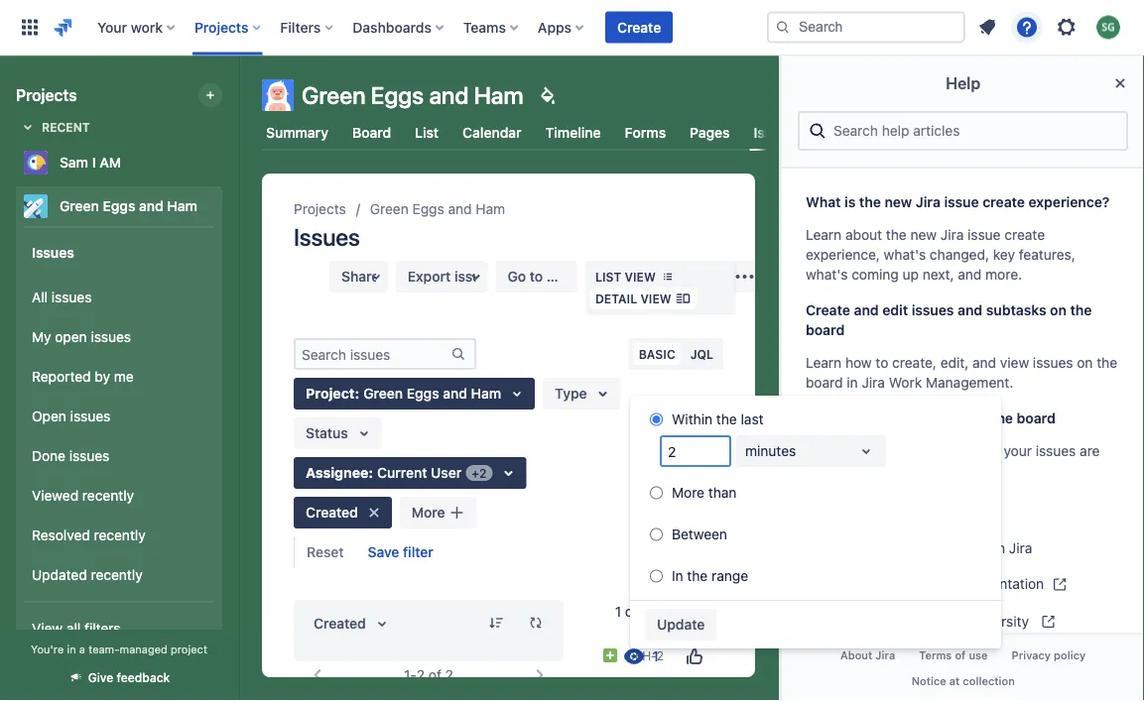 Task type: describe. For each thing, give the bounding box(es) containing it.
done issues link
[[24, 437, 214, 476]]

notice at collection
[[912, 675, 1015, 688]]

about jira button
[[829, 644, 907, 669]]

issues inside create and edit issues and subtasks on the board
[[912, 302, 954, 319]]

and up list link on the top of page
[[429, 81, 469, 109]]

0 horizontal spatial issues
[[32, 244, 74, 260]]

what's
[[890, 540, 931, 556]]

are
[[1080, 443, 1100, 460]]

: for project
[[355, 386, 359, 402]]

status
[[306, 425, 348, 442]]

on inside create and edit issues and subtasks on the board
[[1050, 302, 1067, 319]]

jira inside learn how to create, edit, and view issues on the board in jira work management.
[[862, 375, 885, 391]]

the right is
[[859, 194, 881, 210]]

Within the last radio
[[650, 413, 663, 426]]

than
[[708, 485, 737, 501]]

my
[[32, 329, 51, 345]]

ham up +2
[[471, 386, 501, 402]]

collection
[[963, 675, 1015, 688]]

experience?
[[1029, 194, 1110, 210]]

apps
[[538, 19, 572, 35]]

green eggs and ham down "sam i am" link
[[60, 198, 197, 214]]

view for detail view
[[641, 292, 672, 306]]

type
[[555, 386, 587, 402]]

feedback
[[117, 671, 170, 685]]

teams
[[463, 19, 506, 35]]

eggs up board
[[371, 81, 424, 109]]

all inside group
[[66, 621, 81, 637]]

up
[[903, 266, 919, 283]]

collapse recent projects image
[[16, 115, 40, 139]]

eggs down search issues text box
[[407, 386, 439, 402]]

use
[[969, 650, 988, 663]]

1 horizontal spatial all
[[547, 268, 562, 285]]

about jira
[[841, 650, 895, 663]]

learn about the new jira issue create experience, what's changed, key features, what's coming up next, and more.
[[806, 227, 1076, 283]]

view for list view
[[625, 270, 656, 284]]

reported by me
[[32, 369, 134, 385]]

1 vertical spatial your
[[834, 463, 862, 479]]

me
[[114, 369, 134, 385]]

help
[[946, 74, 981, 93]]

0 vertical spatial created button
[[294, 497, 392, 529]]

reported by me link
[[24, 357, 214, 397]]

set background color image
[[536, 83, 559, 107]]

and inside 'understand what the status of your issues are and your project's workflow.'
[[806, 463, 830, 479]]

issues down reported by me
[[70, 409, 110, 425]]

give
[[88, 671, 113, 685]]

recent
[[42, 120, 90, 134]]

green up summary
[[302, 81, 366, 109]]

edit,
[[941, 355, 969, 371]]

done issues
[[32, 448, 110, 465]]

view all filters
[[32, 621, 121, 637]]

In the range radio
[[650, 570, 663, 583]]

choose unit of time text field
[[745, 442, 749, 462]]

out
[[865, 540, 886, 556]]

green up open share dialog image
[[370, 201, 409, 217]]

create button
[[606, 11, 673, 43]]

green down sam
[[60, 198, 99, 214]]

updated recently link
[[24, 556, 214, 596]]

of inside 'link'
[[955, 650, 966, 663]]

current
[[377, 465, 427, 481]]

features,
[[1019, 247, 1076, 263]]

order by image
[[370, 612, 394, 636]]

the inside learn about the new jira issue create experience, what's changed, key features, what's coming up next, and more.
[[886, 227, 907, 243]]

new for about
[[911, 227, 937, 243]]

create for learn about the new jira issue create experience, what's changed, key features, what's coming up next, and more.
[[1005, 227, 1045, 243]]

give feedback button
[[56, 662, 182, 694]]

workflows and statuses for the board
[[806, 410, 1056, 427]]

More than radio
[[650, 487, 663, 500]]

vote options: no one has voted for this issue yet. image
[[683, 645, 707, 669]]

view
[[32, 621, 63, 637]]

policy
[[1054, 650, 1086, 663]]

open image
[[855, 440, 878, 464]]

open share dialog image
[[364, 265, 388, 289]]

appswitcher icon image
[[18, 15, 42, 39]]

recently for resolved recently
[[94, 528, 146, 544]]

1 of 2
[[615, 604, 650, 620]]

primary element
[[12, 0, 767, 55]]

of right 1
[[625, 604, 638, 620]]

0 horizontal spatial green eggs and ham link
[[16, 187, 214, 226]]

project : green eggs and ham
[[306, 386, 501, 402]]

learn how to create, edit, and view issues on the board in jira work management.
[[806, 355, 1118, 391]]

issues inside learn how to create, edit, and view issues on the board in jira work management.
[[1033, 355, 1073, 371]]

recently for updated recently
[[91, 567, 143, 584]]

go
[[508, 268, 526, 285]]

1 vertical spatial what's
[[806, 266, 848, 283]]

issues up viewed recently
[[69, 448, 110, 465]]

a
[[79, 643, 85, 656]]

coming
[[852, 266, 899, 283]]

list for list view
[[595, 270, 622, 284]]

board inside learn how to create, edit, and view issues on the board in jira work management.
[[806, 375, 843, 391]]

learn for learn with atlassian university
[[834, 614, 870, 630]]

what
[[885, 443, 916, 460]]

terms
[[919, 650, 952, 663]]

0 vertical spatial what's
[[884, 247, 926, 263]]

help image
[[1015, 15, 1039, 39]]

you're in a team-managed project
[[31, 643, 207, 656]]

on inside learn how to create, edit, and view issues on the board in jira work management.
[[1077, 355, 1093, 371]]

1 horizontal spatial green eggs and ham link
[[370, 198, 505, 221]]

the inside create and edit issues and subtasks on the board
[[1070, 302, 1092, 319]]

view inside learn how to create, edit, and view issues on the board in jira work management.
[[1000, 355, 1029, 371]]

banner containing your work
[[0, 0, 1144, 56]]

teams button
[[457, 11, 526, 43]]

add to starred image for sam i am
[[216, 151, 240, 175]]

of right 1- at left bottom
[[429, 667, 442, 684]]

basic
[[639, 347, 676, 361]]

complete
[[885, 576, 944, 592]]

project
[[306, 386, 355, 402]]

update
[[657, 617, 705, 633]]

geh-2
[[626, 649, 664, 663]]

update button
[[645, 609, 717, 641]]

group containing issues
[[24, 226, 214, 661]]

issues right all
[[51, 289, 92, 306]]

list link
[[411, 115, 443, 151]]

privacy policy link
[[1000, 644, 1098, 669]]

how
[[846, 355, 872, 371]]

settings image
[[1055, 15, 1079, 39]]

all issues
[[32, 289, 92, 306]]

privacy policy
[[1012, 650, 1086, 663]]

export issues button
[[396, 261, 496, 293]]

and left the edit
[[854, 302, 879, 319]]

open export issues dropdown image
[[464, 265, 488, 289]]

about
[[841, 650, 873, 663]]

and up what
[[880, 410, 905, 427]]

learn with atlassian university link
[[798, 604, 1128, 641]]

lead image
[[603, 648, 618, 664]]

eggs up the 'export'
[[412, 201, 444, 217]]

share
[[341, 268, 379, 285]]

jira inside learn about the new jira issue create experience, what's changed, key features, what's coming up next, and more.
[[941, 227, 964, 243]]

and inside learn how to create, edit, and view issues on the board in jira work management.
[[973, 355, 997, 371]]

minutes
[[745, 443, 796, 460]]

geh-
[[626, 649, 657, 663]]

find
[[834, 540, 861, 556]]

sam i am
[[60, 154, 121, 171]]

reset button
[[295, 537, 356, 569]]

board link
[[348, 115, 395, 151]]

create project image
[[202, 87, 218, 103]]

save filter
[[368, 544, 434, 561]]

calendar
[[463, 125, 522, 141]]

more than
[[672, 485, 737, 501]]

learn for learn about the new jira issue create experience, what's changed, key features, what's coming up next, and more.
[[806, 227, 842, 243]]

green down search issues text box
[[363, 386, 403, 402]]

learn for learn how to create, edit, and view issues on the board in jira work management.
[[806, 355, 842, 371]]

create,
[[892, 355, 937, 371]]

status button
[[294, 418, 382, 450]]

Enter a number of minutes field
[[662, 438, 730, 465]]

ham up open export issues dropdown icon
[[476, 201, 505, 217]]

jira inside about jira button
[[876, 650, 895, 663]]

notifications image
[[976, 15, 999, 39]]

Between radio
[[650, 529, 663, 541]]

privacy
[[1012, 650, 1051, 663]]

group containing all issues
[[24, 272, 214, 601]]

1 vertical spatial created button
[[302, 608, 406, 640]]

copy link to issue image
[[660, 648, 676, 664]]

changed
[[935, 540, 991, 556]]

and left subtasks
[[958, 302, 983, 319]]

the inside 'understand what the status of your issues are and your project's workflow.'
[[920, 443, 940, 460]]

jira inside find out what's changed in jira link
[[1009, 540, 1033, 556]]

assignee : current user +2
[[306, 465, 487, 481]]

i
[[92, 154, 96, 171]]

within
[[672, 411, 713, 428]]

project's
[[866, 463, 922, 479]]



Task type: vqa. For each thing, say whether or not it's contained in the screenshot.
the
yes



Task type: locate. For each thing, give the bounding box(es) containing it.
new for is
[[885, 194, 912, 210]]

1 vertical spatial list
[[595, 270, 622, 284]]

: down search issues text box
[[355, 386, 359, 402]]

1 horizontal spatial in
[[847, 375, 858, 391]]

timeline
[[546, 125, 601, 141]]

and down "sam i am" link
[[139, 198, 163, 214]]

ham up calendar
[[474, 81, 524, 109]]

1 vertical spatial create
[[1005, 227, 1045, 243]]

create for create and edit issues and subtasks on the board
[[806, 302, 851, 319]]

more inside dropdown button
[[412, 505, 445, 521]]

projects up share popup button
[[294, 201, 346, 217]]

to right go
[[530, 268, 543, 285]]

issues left go
[[455, 268, 496, 285]]

ham
[[474, 81, 524, 109], [167, 198, 197, 214], [476, 201, 505, 217], [471, 386, 501, 402]]

open issues link
[[24, 397, 214, 437]]

0 horizontal spatial all
[[66, 621, 81, 637]]

1 vertical spatial issue
[[968, 227, 1001, 243]]

refresh image
[[528, 615, 544, 631]]

more for more than
[[672, 485, 705, 501]]

your right status
[[1004, 443, 1032, 460]]

0 vertical spatial view
[[625, 270, 656, 284]]

the right what
[[920, 443, 940, 460]]

add to starred image down sidebar navigation icon
[[216, 151, 240, 175]]

university
[[965, 614, 1029, 630]]

created button up 1- at left bottom
[[302, 608, 406, 640]]

more left addicon
[[412, 505, 445, 521]]

the right in
[[687, 568, 708, 585]]

created left the order by icon
[[314, 616, 366, 632]]

1 horizontal spatial projects
[[195, 19, 249, 35]]

projects for projects link
[[294, 201, 346, 217]]

0 vertical spatial all
[[547, 268, 562, 285]]

created button down the 'assignee'
[[294, 497, 392, 529]]

export
[[408, 268, 451, 285]]

more right more than option
[[672, 485, 705, 501]]

new up changed, at top right
[[911, 227, 937, 243]]

sort descending image
[[488, 615, 504, 631]]

of right status
[[987, 443, 1000, 460]]

addicon image
[[449, 505, 465, 521]]

: left the current
[[368, 465, 373, 481]]

0 horizontal spatial more
[[412, 505, 445, 521]]

add to starred image left projects link
[[216, 195, 240, 218]]

0 vertical spatial in
[[847, 375, 858, 391]]

1 group from the top
[[24, 226, 214, 661]]

workflows
[[806, 410, 876, 427]]

0 vertical spatial to
[[530, 268, 543, 285]]

2
[[642, 604, 650, 620], [657, 649, 664, 663], [417, 667, 425, 684], [445, 667, 454, 684]]

1 vertical spatial view
[[641, 292, 672, 306]]

1 vertical spatial projects
[[16, 86, 77, 105]]

remove field image
[[362, 501, 386, 525]]

learn left 'how'
[[806, 355, 842, 371]]

in left a
[[67, 643, 76, 656]]

sidebar navigation image
[[216, 79, 260, 119]]

jira image
[[52, 15, 75, 39]]

of inside 'understand what the status of your issues are and your project's workflow.'
[[987, 443, 1000, 460]]

Search help articles field
[[828, 113, 1119, 149]]

the
[[859, 194, 881, 210], [886, 227, 907, 243], [1070, 302, 1092, 319], [1097, 355, 1118, 371], [992, 410, 1013, 427], [716, 411, 737, 428], [920, 443, 940, 460], [687, 568, 708, 585]]

0 vertical spatial add to starred image
[[216, 151, 240, 175]]

browse complete documentation link
[[798, 566, 1128, 604]]

issues up 'detail'
[[565, 268, 607, 285]]

on right subtasks
[[1050, 302, 1067, 319]]

1 vertical spatial new
[[911, 227, 937, 243]]

1 vertical spatial created
[[314, 616, 366, 632]]

within the last
[[672, 411, 764, 428]]

1 vertical spatial to
[[876, 355, 889, 371]]

0 horizontal spatial :
[[355, 386, 359, 402]]

2 vertical spatial learn
[[834, 614, 870, 630]]

new
[[885, 194, 912, 210], [911, 227, 937, 243]]

projects inside projects popup button
[[195, 19, 249, 35]]

2 vertical spatial board
[[1017, 410, 1056, 427]]

0 vertical spatial issue
[[944, 194, 979, 210]]

recently down the resolved recently link
[[91, 567, 143, 584]]

the right subtasks
[[1070, 302, 1092, 319]]

0 horizontal spatial in
[[67, 643, 76, 656]]

view all filters link
[[24, 609, 214, 649]]

green eggs and ham link up the 'export'
[[370, 198, 505, 221]]

created for created dropdown button to the top
[[306, 505, 358, 521]]

projects up collapse recent projects "icon"
[[16, 86, 77, 105]]

in down 'how'
[[847, 375, 858, 391]]

tab list
[[250, 115, 800, 151]]

in inside learn how to create, edit, and view issues on the board in jira work management.
[[847, 375, 858, 391]]

green eggs and ham link down "sam i am" link
[[16, 187, 214, 226]]

1-2 of 2
[[404, 667, 454, 684]]

and up management.
[[973, 355, 997, 371]]

1 horizontal spatial create
[[806, 302, 851, 319]]

issue up "key"
[[968, 227, 1001, 243]]

timeline link
[[542, 115, 605, 151]]

0 vertical spatial more
[[672, 485, 705, 501]]

1 horizontal spatial more
[[672, 485, 705, 501]]

jira up documentation
[[1009, 540, 1033, 556]]

1 vertical spatial more
[[412, 505, 445, 521]]

0 vertical spatial create
[[983, 194, 1025, 210]]

resolved recently
[[32, 528, 146, 544]]

terms of use
[[919, 650, 988, 663]]

recently for viewed recently
[[82, 488, 134, 504]]

browse
[[834, 576, 881, 592]]

create right apps popup button
[[617, 19, 661, 35]]

more
[[672, 485, 705, 501], [412, 505, 445, 521]]

0 horizontal spatial create
[[617, 19, 661, 35]]

0 vertical spatial created
[[306, 505, 358, 521]]

issue up changed, at top right
[[944, 194, 979, 210]]

understand
[[806, 443, 881, 460]]

recently down viewed recently link on the bottom left of page
[[94, 528, 146, 544]]

group
[[24, 226, 214, 661], [24, 272, 214, 601]]

all up a
[[66, 621, 81, 637]]

edit
[[883, 302, 908, 319]]

workflow.
[[926, 463, 986, 479]]

export issues
[[408, 268, 496, 285]]

work
[[889, 375, 922, 391]]

reset
[[307, 544, 344, 561]]

2 vertical spatial recently
[[91, 567, 143, 584]]

the inside learn how to create, edit, and view issues on the board in jira work management.
[[1097, 355, 1118, 371]]

on up are
[[1077, 355, 1093, 371]]

import and bulk change issues image
[[733, 265, 757, 289]]

1 vertical spatial all
[[66, 621, 81, 637]]

1 vertical spatial create
[[806, 302, 851, 319]]

Search field
[[767, 11, 966, 43]]

create for what is the new jira issue create experience?
[[983, 194, 1025, 210]]

0 vertical spatial your
[[1004, 443, 1032, 460]]

1 horizontal spatial :
[[368, 465, 373, 481]]

projects
[[195, 19, 249, 35], [16, 86, 77, 105], [294, 201, 346, 217]]

2 group from the top
[[24, 272, 214, 601]]

issues
[[754, 124, 796, 141], [294, 223, 360, 251], [32, 244, 74, 260]]

issue for experience?
[[944, 194, 979, 210]]

and inside learn about the new jira issue create experience, what's changed, key features, what's coming up next, and more.
[[958, 266, 982, 283]]

created down the 'assignee'
[[306, 505, 358, 521]]

1 add to starred image from the top
[[216, 151, 240, 175]]

issues inside button
[[455, 268, 496, 285]]

list for list
[[415, 125, 439, 141]]

dashboards button
[[347, 11, 451, 43]]

1 horizontal spatial on
[[1077, 355, 1093, 371]]

jira right about
[[876, 650, 895, 663]]

2 horizontal spatial projects
[[294, 201, 346, 217]]

banner
[[0, 0, 1144, 56]]

what's
[[884, 247, 926, 263], [806, 266, 848, 283]]

1 vertical spatial in
[[994, 540, 1006, 556]]

issue inside learn about the new jira issue create experience, what's changed, key features, what's coming up next, and more.
[[968, 227, 1001, 243]]

0 vertical spatial new
[[885, 194, 912, 210]]

all right go
[[547, 268, 562, 285]]

forms link
[[621, 115, 670, 151]]

issue for experience,
[[968, 227, 1001, 243]]

view down list view
[[641, 292, 672, 306]]

2 horizontal spatial in
[[994, 540, 1006, 556]]

pages link
[[686, 115, 734, 151]]

recently inside viewed recently link
[[82, 488, 134, 504]]

green eggs and ham up list link on the top of page
[[302, 81, 524, 109]]

1 vertical spatial on
[[1077, 355, 1093, 371]]

recently inside updated recently link
[[91, 567, 143, 584]]

team-
[[88, 643, 120, 656]]

0 vertical spatial on
[[1050, 302, 1067, 319]]

eggs down "sam i am" link
[[103, 198, 135, 214]]

pages
[[690, 125, 730, 141]]

open
[[32, 409, 66, 425]]

board
[[352, 125, 391, 141]]

viewed
[[32, 488, 79, 504]]

am
[[99, 154, 121, 171]]

and up export issues
[[448, 201, 472, 217]]

in the range
[[672, 568, 748, 585]]

list view
[[595, 270, 656, 284]]

created for bottom created dropdown button
[[314, 616, 366, 632]]

open
[[55, 329, 87, 345]]

close image
[[1109, 71, 1132, 95]]

filter
[[403, 544, 434, 561]]

terms of use link
[[907, 644, 1000, 669]]

list right board
[[415, 125, 439, 141]]

filters button
[[274, 11, 341, 43]]

the left last
[[716, 411, 737, 428]]

0 vertical spatial :
[[355, 386, 359, 402]]

:
[[355, 386, 359, 402], [368, 465, 373, 481]]

documentation
[[948, 576, 1044, 592]]

create and edit issues and subtasks on the board
[[806, 302, 1092, 338]]

forms
[[625, 125, 666, 141]]

create inside learn about the new jira issue create experience, what's changed, key features, what's coming up next, and more.
[[1005, 227, 1045, 243]]

new inside learn about the new jira issue create experience, what's changed, key features, what's coming up next, and more.
[[911, 227, 937, 243]]

2 vertical spatial projects
[[294, 201, 346, 217]]

for
[[969, 410, 988, 427]]

0 vertical spatial recently
[[82, 488, 134, 504]]

your down understand
[[834, 463, 862, 479]]

green eggs and ham up the 'export'
[[370, 201, 505, 217]]

1 vertical spatial :
[[368, 465, 373, 481]]

1 horizontal spatial list
[[595, 270, 622, 284]]

0 vertical spatial board
[[806, 322, 845, 338]]

to inside learn how to create, edit, and view issues on the board in jira work management.
[[876, 355, 889, 371]]

list up 'detail'
[[595, 270, 622, 284]]

assignee
[[306, 465, 368, 481]]

0 horizontal spatial to
[[530, 268, 543, 285]]

1 vertical spatial recently
[[94, 528, 146, 544]]

projects for projects popup button
[[195, 19, 249, 35]]

0 vertical spatial projects
[[195, 19, 249, 35]]

learn up about
[[834, 614, 870, 630]]

issues down next,
[[912, 302, 954, 319]]

experience,
[[806, 247, 880, 263]]

learn inside learn how to create, edit, and view issues on the board in jira work management.
[[806, 355, 842, 371]]

0 horizontal spatial your
[[834, 463, 862, 479]]

board up workflows
[[806, 375, 843, 391]]

: for assignee
[[368, 465, 373, 481]]

jira up changed, at top right
[[941, 227, 964, 243]]

ham down "sam i am" link
[[167, 198, 197, 214]]

understand what the status of your issues are and your project's workflow.
[[806, 443, 1100, 479]]

the right for
[[992, 410, 1013, 427]]

view up detail view
[[625, 270, 656, 284]]

your profile and settings image
[[1097, 15, 1121, 39]]

create inside button
[[617, 19, 661, 35]]

0 horizontal spatial what's
[[806, 266, 848, 283]]

to right 'how'
[[876, 355, 889, 371]]

recently inside the resolved recently link
[[94, 528, 146, 544]]

0 horizontal spatial on
[[1050, 302, 1067, 319]]

what's up 'up'
[[884, 247, 926, 263]]

tab list containing issues
[[250, 115, 800, 151]]

in up documentation
[[994, 540, 1006, 556]]

create
[[617, 19, 661, 35], [806, 302, 851, 319]]

2 horizontal spatial issues
[[754, 124, 796, 141]]

board right for
[[1017, 410, 1056, 427]]

create for create
[[617, 19, 661, 35]]

jira up learn about the new jira issue create experience, what's changed, key features, what's coming up next, and more.
[[916, 194, 941, 210]]

board inside create and edit issues and subtasks on the board
[[806, 322, 845, 338]]

all issues link
[[24, 278, 214, 318]]

sam
[[60, 154, 88, 171]]

issues right open
[[91, 329, 131, 345]]

apps button
[[532, 11, 592, 43]]

type button
[[543, 378, 621, 410]]

issues up the all issues
[[32, 244, 74, 260]]

recently down done issues link
[[82, 488, 134, 504]]

issues inside 'understand what the status of your issues are and your project's workflow.'
[[1036, 443, 1076, 460]]

what's down experience, on the top right of page
[[806, 266, 848, 283]]

green
[[302, 81, 366, 109], [60, 198, 99, 214], [370, 201, 409, 217], [363, 386, 403, 402]]

1 horizontal spatial to
[[876, 355, 889, 371]]

0 vertical spatial list
[[415, 125, 439, 141]]

1 vertical spatial add to starred image
[[216, 195, 240, 218]]

and up user at bottom left
[[443, 386, 467, 402]]

create inside create and edit issues and subtasks on the board
[[806, 302, 851, 319]]

issues left are
[[1036, 443, 1076, 460]]

at
[[949, 675, 960, 688]]

issues down projects link
[[294, 223, 360, 251]]

0 vertical spatial create
[[617, 19, 661, 35]]

learn inside learn about the new jira issue create experience, what's changed, key features, what's coming up next, and more.
[[806, 227, 842, 243]]

user
[[431, 465, 462, 481]]

filters
[[84, 621, 121, 637]]

and down understand
[[806, 463, 830, 479]]

dashboards
[[353, 19, 432, 35]]

the right about
[[886, 227, 907, 243]]

create down experience, on the top right of page
[[806, 302, 851, 319]]

viewed recently link
[[24, 476, 214, 516]]

changed,
[[930, 247, 990, 263]]

your work button
[[91, 11, 183, 43]]

eggs
[[371, 81, 424, 109], [103, 198, 135, 214], [412, 201, 444, 217], [407, 386, 439, 402]]

2 add to starred image from the top
[[216, 195, 240, 218]]

last
[[741, 411, 764, 428]]

notice
[[912, 675, 946, 688]]

share button
[[330, 261, 388, 293]]

summary link
[[262, 115, 332, 151]]

1 horizontal spatial what's
[[884, 247, 926, 263]]

more for more
[[412, 505, 445, 521]]

2 vertical spatial view
[[1000, 355, 1029, 371]]

0 horizontal spatial projects
[[16, 86, 77, 105]]

0 horizontal spatial list
[[415, 125, 439, 141]]

Search issues text field
[[296, 340, 451, 368]]

search image
[[775, 19, 791, 35]]

issues right pages
[[754, 124, 796, 141]]

0 vertical spatial learn
[[806, 227, 842, 243]]

add to starred image for green eggs and ham
[[216, 195, 240, 218]]

all
[[32, 289, 48, 306]]

add to starred image
[[216, 151, 240, 175], [216, 195, 240, 218]]

new right is
[[885, 194, 912, 210]]

done
[[32, 448, 66, 465]]

issues down subtasks
[[1033, 355, 1073, 371]]

in
[[847, 375, 858, 391], [994, 540, 1006, 556], [67, 643, 76, 656]]

view up management.
[[1000, 355, 1029, 371]]

+2
[[472, 466, 487, 480]]

1 horizontal spatial issues
[[294, 223, 360, 251]]

jira down 'how'
[[862, 375, 885, 391]]

jira image
[[52, 15, 75, 39]]

find out what's changed in jira link
[[798, 529, 1128, 566]]

learn up experience, on the top right of page
[[806, 227, 842, 243]]

1 vertical spatial learn
[[806, 355, 842, 371]]

save
[[368, 544, 399, 561]]

the up are
[[1097, 355, 1118, 371]]

summary
[[266, 125, 328, 141]]

projects up create project "image"
[[195, 19, 249, 35]]

1 horizontal spatial your
[[1004, 443, 1032, 460]]

filters
[[280, 19, 321, 35]]

of left use
[[955, 650, 966, 663]]

and down changed, at top right
[[958, 266, 982, 283]]

1 vertical spatial board
[[806, 375, 843, 391]]

2 vertical spatial in
[[67, 643, 76, 656]]

on
[[1050, 302, 1067, 319], [1077, 355, 1093, 371]]



